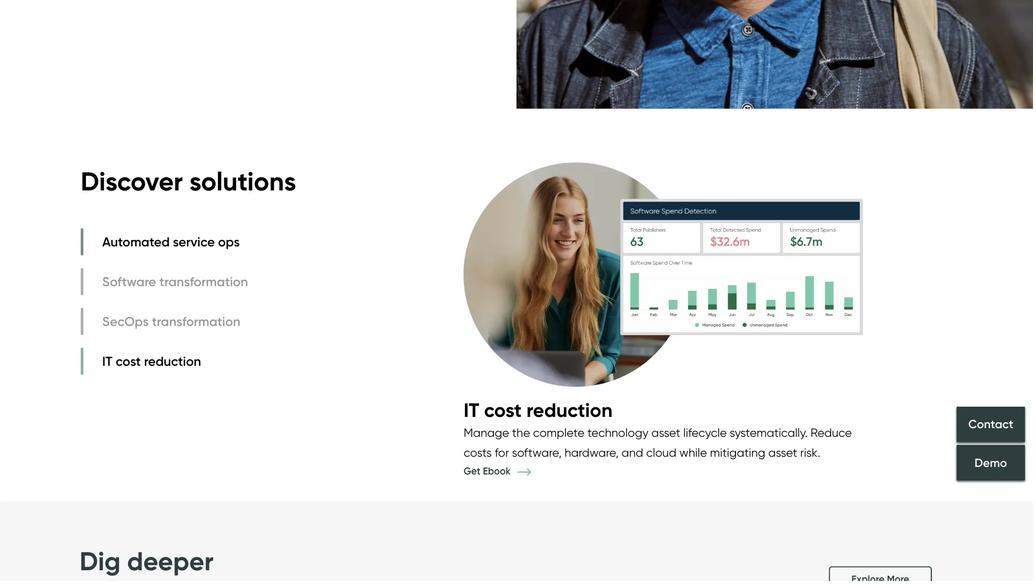 Task type: locate. For each thing, give the bounding box(es) containing it.
automated service ops
[[102, 234, 240, 250]]

1 horizontal spatial reduction
[[527, 398, 613, 422]]

transformation down 'software transformation'
[[152, 314, 241, 329]]

software,
[[512, 446, 562, 460]]

reduction for it cost reduction
[[144, 353, 201, 369]]

0 vertical spatial it
[[102, 353, 113, 369]]

it for it cost reduction
[[102, 353, 113, 369]]

0 horizontal spatial reduction
[[144, 353, 201, 369]]

reduction
[[144, 353, 201, 369], [527, 398, 613, 422]]

it down secops
[[102, 353, 113, 369]]

the
[[513, 426, 531, 440]]

0 vertical spatial cost
[[116, 353, 141, 369]]

1 vertical spatial reduction
[[527, 398, 613, 422]]

get ebook link
[[464, 466, 547, 477]]

and
[[622, 446, 644, 460]]

cost up manage
[[484, 398, 522, 422]]

1 vertical spatial it
[[464, 398, 480, 422]]

secops transformation
[[102, 314, 241, 329]]

0 horizontal spatial it
[[102, 353, 113, 369]]

cost inside it cost reduction manage the complete technology asset lifecycle systematically. reduce costs for software, hardware, and cloud while mitigating asset risk.
[[484, 398, 522, 422]]

costs
[[464, 446, 492, 460]]

transformation down service
[[160, 274, 248, 290]]

1 horizontal spatial it
[[464, 398, 480, 422]]

reduction down secops transformation
[[144, 353, 201, 369]]

deeper
[[127, 546, 214, 578]]

reduction up complete
[[527, 398, 613, 422]]

secops
[[102, 314, 149, 329]]

secops transformation link
[[81, 308, 251, 335]]

1 vertical spatial cost
[[484, 398, 522, 422]]

get visibility into the it spend to reduce costs image
[[464, 152, 864, 398]]

while
[[680, 446, 708, 460]]

get ebook
[[464, 466, 513, 477]]

asset up cloud on the right
[[652, 426, 681, 440]]

cost
[[116, 353, 141, 369], [484, 398, 522, 422]]

demo
[[975, 456, 1008, 470]]

it inside it cost reduction manage the complete technology asset lifecycle systematically. reduce costs for software, hardware, and cloud while mitigating asset risk.
[[464, 398, 480, 422]]

cost for it cost reduction
[[116, 353, 141, 369]]

asset down systematically.
[[769, 446, 798, 460]]

0 vertical spatial reduction
[[144, 353, 201, 369]]

it up manage
[[464, 398, 480, 422]]

reduction inside it cost reduction manage the complete technology asset lifecycle systematically. reduce costs for software, hardware, and cloud while mitigating asset risk.
[[527, 398, 613, 422]]

transformation
[[160, 274, 248, 290], [152, 314, 241, 329]]

1 vertical spatial transformation
[[152, 314, 241, 329]]

asset
[[652, 426, 681, 440], [769, 446, 798, 460]]

it
[[102, 353, 113, 369], [464, 398, 480, 422]]

contact
[[969, 417, 1014, 432]]

0 vertical spatial asset
[[652, 426, 681, 440]]

1 vertical spatial asset
[[769, 446, 798, 460]]

dig deeper
[[80, 546, 214, 578]]

0 horizontal spatial cost
[[116, 353, 141, 369]]

it cost reduction
[[102, 353, 201, 369]]

automated
[[102, 234, 170, 250]]

0 vertical spatial transformation
[[160, 274, 248, 290]]

cost down secops
[[116, 353, 141, 369]]

reduction for it cost reduction manage the complete technology asset lifecycle systematically. reduce costs for software, hardware, and cloud while mitigating asset risk.
[[527, 398, 613, 422]]

it for it cost reduction manage the complete technology asset lifecycle systematically. reduce costs for software, hardware, and cloud while mitigating asset risk.
[[464, 398, 480, 422]]

go to servicenow account image
[[945, 15, 958, 28]]

cloud
[[647, 446, 677, 460]]

discover
[[81, 165, 183, 197]]

transformation for software transformation
[[160, 274, 248, 290]]

1 horizontal spatial cost
[[484, 398, 522, 422]]



Task type: describe. For each thing, give the bounding box(es) containing it.
streamline service delivery for technology excellence image
[[0, 0, 1034, 109]]

ebook
[[483, 466, 511, 477]]

0 horizontal spatial asset
[[652, 426, 681, 440]]

lifecycle
[[684, 426, 727, 440]]

software transformation
[[102, 274, 248, 290]]

service
[[173, 234, 215, 250]]

solutions
[[190, 165, 296, 197]]

ops
[[218, 234, 240, 250]]

systematically.
[[730, 426, 808, 440]]

for
[[495, 446, 509, 460]]

software transformation link
[[81, 268, 251, 295]]

demo link
[[957, 445, 1026, 481]]

automated service ops link
[[81, 229, 251, 255]]

it cost reduction link
[[81, 348, 251, 375]]

hardware,
[[565, 446, 619, 460]]

dig
[[80, 546, 121, 578]]

manage
[[464, 426, 510, 440]]

discover solutions
[[81, 165, 296, 197]]

software
[[102, 274, 156, 290]]

reduce
[[811, 426, 853, 440]]

cost for it cost reduction manage the complete technology asset lifecycle systematically. reduce costs for software, hardware, and cloud while mitigating asset risk.
[[484, 398, 522, 422]]

technology
[[588, 426, 649, 440]]

risk.
[[801, 446, 821, 460]]

complete
[[533, 426, 585, 440]]

it cost reduction manage the complete technology asset lifecycle systematically. reduce costs for software, hardware, and cloud while mitigating asset risk.
[[464, 398, 853, 460]]

contact link
[[957, 407, 1026, 443]]

transformation for secops transformation
[[152, 314, 241, 329]]

1 horizontal spatial asset
[[769, 446, 798, 460]]

get
[[464, 466, 481, 477]]

mitigating
[[711, 446, 766, 460]]



Task type: vqa. For each thing, say whether or not it's contained in the screenshot.
MANAGE
yes



